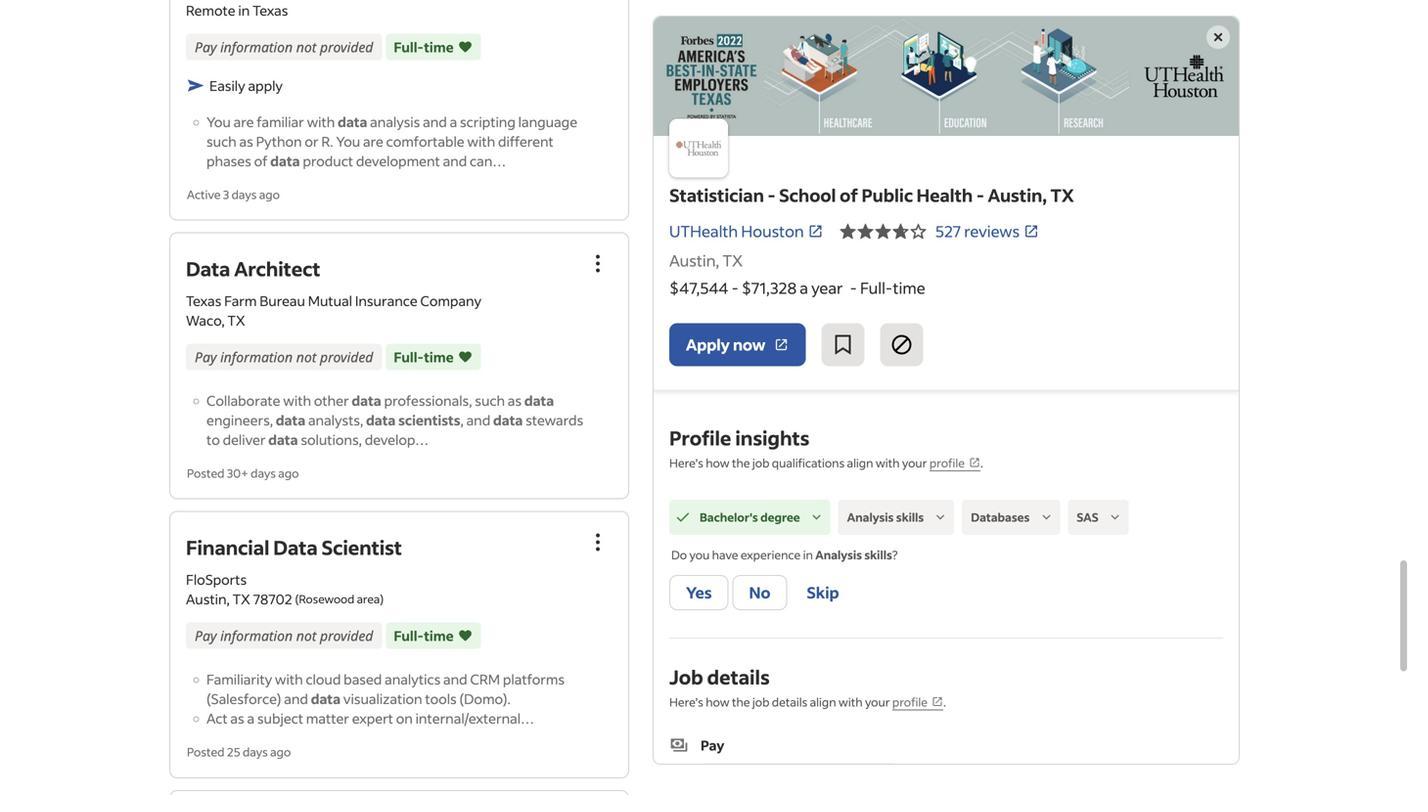 Task type: describe. For each thing, give the bounding box(es) containing it.
do
[[672, 548, 687, 563]]

align for profile insights
[[847, 456, 874, 471]]

- left $71,328
[[732, 278, 739, 298]]

no
[[749, 583, 771, 603]]

ago for data
[[270, 745, 291, 760]]

texas farm bureau mutual insurance company waco, tx
[[186, 292, 482, 329]]

missing qualification image for sas
[[1107, 509, 1125, 527]]

matter
[[306, 710, 349, 728]]

financial
[[186, 535, 270, 561]]

data left analysts,
[[276, 412, 306, 429]]

the for details
[[732, 695, 750, 710]]

full- right year
[[861, 278, 893, 298]]

skip
[[807, 583, 840, 603]]

data up stewards
[[525, 392, 554, 410]]

r.
[[321, 133, 333, 150]]

information for architect
[[220, 348, 293, 367]]

missing qualification image
[[1038, 509, 1056, 527]]

job details
[[670, 665, 770, 690]]

?
[[893, 548, 898, 563]]

missing qualification image for analysis skills
[[932, 509, 950, 527]]

tx inside the texas farm bureau mutual insurance company waco, tx
[[228, 312, 245, 329]]

internal/external…
[[416, 710, 535, 728]]

you
[[690, 548, 710, 563]]

2 matches your preference image from the top
[[458, 627, 473, 646]]

profile for profile insights
[[930, 456, 965, 471]]

1 horizontal spatial data
[[273, 535, 318, 561]]

days for data
[[243, 745, 268, 760]]

data left analysis
[[338, 113, 368, 131]]

the for insights
[[732, 456, 750, 471]]

0 vertical spatial details
[[708, 665, 770, 690]]

527 reviews link
[[936, 221, 1040, 241]]

- right year
[[850, 278, 857, 298]]

uthealth houston link
[[670, 220, 824, 243]]

bureau
[[260, 292, 305, 310]]

data right ","
[[493, 412, 523, 429]]

527
[[936, 221, 961, 241]]

stewards to deliver
[[207, 412, 584, 449]]

data product development and can…
[[271, 152, 506, 170]]

posted for data architect
[[187, 466, 225, 481]]

sas
[[1077, 510, 1099, 525]]

deliver
[[223, 431, 266, 449]]

collaborate
[[207, 392, 280, 410]]

financial data scientist button
[[186, 535, 402, 561]]

scientists
[[399, 412, 461, 429]]

full- up analytics
[[394, 628, 424, 645]]

databases button
[[963, 500, 1061, 536]]

as for phases
[[239, 133, 253, 150]]

platforms
[[503, 671, 565, 689]]

bachelor's
[[700, 510, 758, 525]]

tx inside "flosports austin, tx 78702 ( rosewood area )"
[[233, 591, 250, 609]]

other
[[314, 392, 349, 410]]

2 matching qualification image from the left
[[808, 509, 826, 527]]

1 pay information not provided from the top
[[195, 38, 373, 56]]

austin, tx
[[670, 251, 743, 271]]

3
[[223, 187, 229, 202]]

1 full-time from the top
[[394, 38, 454, 56]]

analysis
[[370, 113, 420, 131]]

data solutions, develop…
[[269, 431, 429, 449]]

30+
[[227, 466, 248, 481]]

engineers,
[[207, 412, 273, 429]]

you are familiar with data
[[207, 113, 368, 131]]

posted 25 days ago
[[187, 745, 291, 760]]

$47,544 - $71,328 a year - full-time
[[670, 278, 926, 298]]

full- up analysis
[[394, 38, 424, 56]]

1 vertical spatial analysis
[[816, 548, 862, 563]]

remote in texas
[[186, 1, 288, 19]]

days for architect
[[251, 466, 276, 481]]

profile link for job details
[[893, 695, 944, 711]]

1 horizontal spatial austin,
[[670, 251, 720, 271]]

0 vertical spatial data
[[186, 256, 230, 282]]

based
[[344, 671, 382, 689]]

pay down waco,
[[195, 348, 217, 367]]

data up matter
[[311, 691, 341, 709]]

$47,544
[[670, 278, 729, 298]]

provided for data
[[320, 627, 373, 646]]

scripting
[[460, 113, 516, 131]]

data down python
[[271, 152, 300, 170]]

how for job
[[706, 695, 730, 710]]

can…
[[470, 152, 506, 170]]

insights
[[736, 425, 810, 451]]

here's for profile
[[670, 456, 704, 471]]

,
[[461, 412, 464, 429]]

analytics
[[385, 671, 441, 689]]

easily apply
[[210, 77, 283, 94]]

architect
[[234, 256, 321, 282]]

1 matches your preference image from the top
[[458, 37, 473, 57]]

bachelor's degree
[[700, 510, 801, 525]]

company
[[420, 292, 482, 310]]

or
[[305, 133, 319, 150]]

act as a subject matter expert on internal/external…
[[207, 710, 535, 728]]

here's how the job qualifications align with your
[[670, 456, 930, 471]]

$71,328
[[742, 278, 797, 298]]

profile for job details
[[893, 695, 928, 710]]

uthealth
[[670, 221, 738, 241]]

how for profile
[[706, 456, 730, 471]]

apply
[[248, 77, 283, 94]]

python
[[256, 133, 302, 150]]

not for architect
[[296, 348, 317, 367]]

apply
[[686, 335, 730, 355]]

with inside the collaborate with other data professionals, such as data engineers, data analysts, data scientists , and data
[[283, 392, 311, 410]]

not for data
[[296, 627, 317, 646]]

(domo).
[[460, 691, 511, 709]]

familiarity with cloud based analytics and crm platforms (salesforce) and
[[207, 671, 565, 709]]

data up develop…
[[366, 412, 396, 429]]

austin, inside "flosports austin, tx 78702 ( rosewood area )"
[[186, 591, 230, 609]]

skip button
[[791, 576, 855, 611]]

with inside familiarity with cloud based analytics and crm platforms (salesforce) and
[[275, 671, 303, 689]]

year
[[812, 278, 843, 298]]

time for 2nd matches your preference image from the bottom of the page
[[424, 38, 454, 56]]

and up subject
[[284, 691, 308, 709]]

sas button
[[1068, 500, 1129, 536]]

time for matches your preference icon
[[424, 349, 454, 366]]

familiarity
[[207, 671, 272, 689]]

1 vertical spatial in
[[803, 548, 813, 563]]

0 horizontal spatial in
[[238, 1, 250, 19]]

school
[[779, 184, 837, 207]]

3.8 out of 5 stars image
[[840, 220, 928, 243]]

- up houston
[[768, 184, 776, 207]]

25
[[227, 745, 240, 760]]

1 horizontal spatial texas
[[253, 1, 288, 19]]

no button
[[733, 576, 788, 611]]

such for data
[[475, 392, 505, 410]]

apply now button
[[670, 324, 806, 367]]

1 provided from the top
[[320, 38, 373, 56]]

are inside analysis and a scripting language such as python or r. you are comfortable with different phases of
[[363, 133, 384, 150]]

active
[[187, 187, 221, 202]]

analysis skills
[[848, 510, 924, 525]]

information for data
[[220, 627, 293, 646]]

area
[[357, 593, 380, 607]]

(
[[295, 593, 299, 607]]



Task type: locate. For each thing, give the bounding box(es) containing it.
how down job details
[[706, 695, 730, 710]]

0 vertical spatial pay information not provided
[[195, 38, 373, 56]]

bachelor's degree button
[[670, 500, 831, 536]]

now
[[733, 335, 766, 355]]

in right remote
[[238, 1, 250, 19]]

2 information from the top
[[220, 348, 293, 367]]

provided up other
[[320, 348, 373, 367]]

pay down remote
[[195, 38, 217, 56]]

1 matching qualification image from the left
[[675, 509, 692, 527]]

2 vertical spatial provided
[[320, 627, 373, 646]]

profile link
[[930, 456, 981, 472], [893, 695, 944, 711]]

on
[[396, 710, 413, 728]]

1 vertical spatial texas
[[186, 292, 222, 310]]

0 horizontal spatial you
[[207, 113, 231, 131]]

such for phases
[[207, 133, 237, 150]]

such right professionals,
[[475, 392, 505, 410]]

financial data scientist
[[186, 535, 402, 561]]

0 vertical spatial information
[[220, 38, 293, 56]]

posted for financial data scientist
[[187, 745, 225, 760]]

ago right 3
[[259, 187, 280, 202]]

with
[[307, 113, 335, 131], [467, 133, 496, 150], [283, 392, 311, 410], [876, 456, 900, 471], [275, 671, 303, 689], [839, 695, 863, 710]]

matches your preference image
[[458, 37, 473, 57], [458, 627, 473, 646]]

0 vertical spatial full-time
[[394, 38, 454, 56]]

insurance
[[355, 292, 418, 310]]

1 horizontal spatial are
[[363, 133, 384, 150]]

1 vertical spatial profile link
[[893, 695, 944, 711]]

2 vertical spatial information
[[220, 627, 293, 646]]

1 how from the top
[[706, 456, 730, 471]]

expert
[[352, 710, 393, 728]]

skills down analysis skills
[[865, 548, 893, 563]]

cloud
[[306, 671, 341, 689]]

2 vertical spatial austin,
[[186, 591, 230, 609]]

comfortable
[[386, 133, 465, 150]]

such inside analysis and a scripting language such as python or r. you are comfortable with different phases of
[[207, 133, 237, 150]]

0 vertical spatial the
[[732, 456, 750, 471]]

as up phases
[[239, 133, 253, 150]]

1 horizontal spatial matching qualification image
[[808, 509, 826, 527]]

with inside analysis and a scripting language such as python or r. you are comfortable with different phases of
[[467, 133, 496, 150]]

0 vertical spatial not
[[296, 38, 317, 56]]

uthealth houston
[[670, 221, 804, 241]]

days right 3
[[232, 187, 257, 202]]

skills up ?
[[897, 510, 924, 525]]

job for insights
[[753, 456, 770, 471]]

active 3 days ago
[[187, 187, 280, 202]]

job
[[753, 456, 770, 471], [753, 695, 770, 710]]

1 vertical spatial you
[[336, 133, 361, 150]]

2 the from the top
[[732, 695, 750, 710]]

1 job from the top
[[753, 456, 770, 471]]

1 vertical spatial days
[[251, 466, 276, 481]]

1 horizontal spatial you
[[336, 133, 361, 150]]

save this job image
[[832, 333, 855, 357]]

analysis skills button
[[839, 500, 955, 536]]

a left year
[[800, 278, 809, 298]]

the down job details
[[732, 695, 750, 710]]

you
[[207, 113, 231, 131], [336, 133, 361, 150]]

profile link for profile insights
[[930, 456, 981, 472]]

statistician - school of public health - austin, tx
[[670, 184, 1075, 207]]

here's down job
[[670, 695, 704, 710]]

1 vertical spatial matches your preference image
[[458, 627, 473, 646]]

2 job from the top
[[753, 695, 770, 710]]

data up farm
[[186, 256, 230, 282]]

1 vertical spatial the
[[732, 695, 750, 710]]

1 information from the top
[[220, 38, 293, 56]]

full-time for financial data scientist
[[394, 628, 454, 645]]

2 not from the top
[[296, 348, 317, 367]]

profile insights
[[670, 425, 810, 451]]

texas
[[253, 1, 288, 19], [186, 292, 222, 310]]

texas up waco,
[[186, 292, 222, 310]]

1 vertical spatial profile
[[893, 695, 928, 710]]

missing qualification image inside the analysis skills 'button'
[[932, 509, 950, 527]]

as inside analysis and a scripting language such as python or r. you are comfortable with different phases of
[[239, 133, 253, 150]]

matches your preference image up 'crm'
[[458, 627, 473, 646]]

databases
[[971, 510, 1030, 525]]

2 vertical spatial not
[[296, 627, 317, 646]]

job actions for data architect is collapsed image
[[586, 252, 610, 276]]

here's how the job details align with your
[[670, 695, 893, 710]]

0 horizontal spatial matching qualification image
[[675, 509, 692, 527]]

1 horizontal spatial .
[[981, 456, 984, 471]]

and up tools
[[444, 671, 468, 689]]

provided up analysis
[[320, 38, 373, 56]]

1 horizontal spatial profile
[[930, 456, 965, 471]]

0 vertical spatial of
[[254, 152, 268, 170]]

different
[[498, 133, 554, 150]]

job down insights
[[753, 456, 770, 471]]

tools
[[425, 691, 457, 709]]

0 vertical spatial a
[[450, 113, 457, 131]]

and inside analysis and a scripting language such as python or r. you are comfortable with different phases of
[[423, 113, 447, 131]]

full-time up analytics
[[394, 628, 454, 645]]

how
[[706, 456, 730, 471], [706, 695, 730, 710]]

not interested image
[[890, 333, 914, 357]]

1 vertical spatial not
[[296, 348, 317, 367]]

0 vertical spatial days
[[232, 187, 257, 202]]

0 horizontal spatial texas
[[186, 292, 222, 310]]

0 horizontal spatial your
[[865, 695, 890, 710]]

matches your preference image up 'scripting'
[[458, 37, 473, 57]]

a inside analysis and a scripting language such as python or r. you are comfortable with different phases of
[[450, 113, 457, 131]]

posted left 25
[[187, 745, 225, 760]]

pay down job details
[[701, 737, 725, 755]]

your for job details
[[865, 695, 890, 710]]

3 information from the top
[[220, 627, 293, 646]]

0 vertical spatial such
[[207, 133, 237, 150]]

0 vertical spatial job
[[753, 456, 770, 471]]

a up 'comfortable'
[[450, 113, 457, 131]]

0 horizontal spatial austin,
[[186, 591, 230, 609]]

0 horizontal spatial skills
[[865, 548, 893, 563]]

not up you are familiar with data on the left top of the page
[[296, 38, 317, 56]]

align
[[847, 456, 874, 471], [810, 695, 837, 710]]

78702
[[253, 591, 292, 609]]

crm
[[470, 671, 500, 689]]

posted 30+ days ago
[[187, 466, 299, 481]]

and inside the collaborate with other data professionals, such as data engineers, data analysts, data scientists , and data
[[467, 412, 491, 429]]

how down profile
[[706, 456, 730, 471]]

scientist
[[322, 535, 402, 561]]

degree
[[761, 510, 801, 525]]

as right professionals,
[[508, 392, 522, 410]]

visualization
[[343, 691, 423, 709]]

details
[[708, 665, 770, 690], [772, 695, 808, 710]]

2 vertical spatial full-time
[[394, 628, 454, 645]]

analysis up ?
[[848, 510, 894, 525]]

here's for job
[[670, 695, 704, 710]]

time up 'comfortable'
[[424, 38, 454, 56]]

as for data
[[508, 392, 522, 410]]

.
[[981, 456, 984, 471], [944, 695, 947, 710]]

a for act as a subject matter expert on internal/external…
[[247, 710, 255, 728]]

1 vertical spatial ago
[[278, 466, 299, 481]]

job actions for financial data scientist is collapsed image
[[586, 531, 610, 555]]

0 vertical spatial analysis
[[848, 510, 894, 525]]

ago for architect
[[278, 466, 299, 481]]

data
[[338, 113, 368, 131], [271, 152, 300, 170], [352, 392, 382, 410], [525, 392, 554, 410], [276, 412, 306, 429], [366, 412, 396, 429], [493, 412, 523, 429], [269, 431, 298, 449], [311, 691, 341, 709]]

1 vertical spatial here's
[[670, 695, 704, 710]]

information up collaborate
[[220, 348, 293, 367]]

pay information not provided
[[195, 38, 373, 56], [195, 348, 373, 367], [195, 627, 373, 646]]

. for details
[[944, 695, 947, 710]]

1 vertical spatial as
[[508, 392, 522, 410]]

time up analytics
[[424, 628, 454, 645]]

527 reviews
[[936, 221, 1020, 241]]

matches your preference image
[[458, 348, 473, 367]]

0 horizontal spatial align
[[810, 695, 837, 710]]

time for 2nd matches your preference image from the top
[[424, 628, 454, 645]]

a for analysis and a scripting language such as python or r. you are comfortable with different phases of
[[450, 113, 457, 131]]

information
[[220, 38, 293, 56], [220, 348, 293, 367], [220, 627, 293, 646]]

0 vertical spatial skills
[[897, 510, 924, 525]]

3 not from the top
[[296, 627, 317, 646]]

0 vertical spatial profile link
[[930, 456, 981, 472]]

0 vertical spatial your
[[903, 456, 928, 471]]

public
[[862, 184, 914, 207]]

0 horizontal spatial .
[[944, 695, 947, 710]]

2 missing qualification image from the left
[[1107, 509, 1125, 527]]

and right ","
[[467, 412, 491, 429]]

full-time for data architect
[[394, 349, 454, 366]]

0 horizontal spatial of
[[254, 152, 268, 170]]

1 vertical spatial such
[[475, 392, 505, 410]]

3 pay information not provided from the top
[[195, 627, 373, 646]]

time left matches your preference icon
[[424, 349, 454, 366]]

waco,
[[186, 312, 225, 329]]

such up phases
[[207, 133, 237, 150]]

- right health
[[977, 184, 985, 207]]

experience
[[741, 548, 801, 563]]

missing qualification image inside sas button
[[1107, 509, 1125, 527]]

posted left 30+
[[187, 466, 225, 481]]

1 vertical spatial align
[[810, 695, 837, 710]]

pay information not provided for data
[[195, 627, 373, 646]]

analysis up skip
[[816, 548, 862, 563]]

1 vertical spatial provided
[[320, 348, 373, 367]]

0 vertical spatial posted
[[187, 466, 225, 481]]

0 vertical spatial austin,
[[988, 184, 1048, 207]]

1 vertical spatial job
[[753, 695, 770, 710]]

pay information not provided for architect
[[195, 348, 373, 367]]

1 vertical spatial .
[[944, 695, 947, 710]]

1 vertical spatial how
[[706, 695, 730, 710]]

matching qualification image right degree
[[808, 509, 826, 527]]

0 vertical spatial as
[[239, 133, 253, 150]]

development
[[356, 152, 440, 170]]

align for job details
[[810, 695, 837, 710]]

uthealth houston logo image
[[654, 17, 1239, 136], [670, 119, 728, 178]]

data right the deliver
[[269, 431, 298, 449]]

are down "easily apply"
[[234, 113, 254, 131]]

1 not from the top
[[296, 38, 317, 56]]

0 horizontal spatial profile
[[893, 695, 928, 710]]

data right other
[[352, 392, 382, 410]]

1 horizontal spatial your
[[903, 456, 928, 471]]

1 horizontal spatial in
[[803, 548, 813, 563]]

here's down profile
[[670, 456, 704, 471]]

of down python
[[254, 152, 268, 170]]

1 here's from the top
[[670, 456, 704, 471]]

missing qualification image right sas
[[1107, 509, 1125, 527]]

to
[[207, 431, 220, 449]]

not down '('
[[296, 627, 317, 646]]

1 horizontal spatial skills
[[897, 510, 924, 525]]

analysis inside 'button'
[[848, 510, 894, 525]]

subject
[[257, 710, 304, 728]]

austin, down flosports
[[186, 591, 230, 609]]

and up 'comfortable'
[[423, 113, 447, 131]]

2 here's from the top
[[670, 695, 704, 710]]

1 vertical spatial austin,
[[670, 251, 720, 271]]

a
[[450, 113, 457, 131], [800, 278, 809, 298], [247, 710, 255, 728]]

1 vertical spatial of
[[840, 184, 859, 207]]

3 provided from the top
[[320, 627, 373, 646]]

days right 30+
[[251, 466, 276, 481]]

1 missing qualification image from the left
[[932, 509, 950, 527]]

you down easily
[[207, 113, 231, 131]]

close job details image
[[1207, 25, 1231, 49]]

1 horizontal spatial details
[[772, 695, 808, 710]]

health
[[917, 184, 973, 207]]

of inside analysis and a scripting language such as python or r. you are comfortable with different phases of
[[254, 152, 268, 170]]

of left the public
[[840, 184, 859, 207]]

time up "not interested" icon
[[893, 278, 926, 298]]

and left can…
[[443, 152, 467, 170]]

are up data product development and can…
[[363, 133, 384, 150]]

information up the apply
[[220, 38, 293, 56]]

0 vertical spatial matches your preference image
[[458, 37, 473, 57]]

1 horizontal spatial such
[[475, 392, 505, 410]]

2 pay information not provided from the top
[[195, 348, 373, 367]]

information down 78702
[[220, 627, 293, 646]]

flosports austin, tx 78702 ( rosewood area )
[[186, 571, 384, 609]]

develop…
[[365, 431, 429, 449]]

ago
[[259, 187, 280, 202], [278, 466, 299, 481], [270, 745, 291, 760]]

1 horizontal spatial of
[[840, 184, 859, 207]]

data architect
[[186, 256, 321, 282]]

data up "flosports austin, tx 78702 ( rosewood area )"
[[273, 535, 318, 561]]

missing qualification image
[[932, 509, 950, 527], [1107, 509, 1125, 527]]

2 vertical spatial ago
[[270, 745, 291, 760]]

reviews
[[965, 221, 1020, 241]]

you right r.
[[336, 133, 361, 150]]

as right 'act'
[[230, 710, 244, 728]]

1 vertical spatial details
[[772, 695, 808, 710]]

1 vertical spatial skills
[[865, 548, 893, 563]]

job down job details
[[753, 695, 770, 710]]

mutual
[[308, 292, 352, 310]]

have
[[712, 548, 739, 563]]

your
[[903, 456, 928, 471], [865, 695, 890, 710]]

language
[[519, 113, 578, 131]]

1 horizontal spatial missing qualification image
[[1107, 509, 1125, 527]]

stewards
[[526, 412, 584, 429]]

provided
[[320, 38, 373, 56], [320, 348, 373, 367], [320, 627, 373, 646]]

texas right remote
[[253, 1, 288, 19]]

0 vertical spatial ago
[[259, 187, 280, 202]]

austin, up reviews on the right
[[988, 184, 1048, 207]]

0 vertical spatial texas
[[253, 1, 288, 19]]

professionals,
[[384, 392, 472, 410]]

job for details
[[753, 695, 770, 710]]

1 vertical spatial a
[[800, 278, 809, 298]]

flosports
[[186, 571, 247, 589]]

houston
[[741, 221, 804, 241]]

2 how from the top
[[706, 695, 730, 710]]

remote
[[186, 1, 236, 19]]

product
[[303, 152, 353, 170]]

pay information not provided up the apply
[[195, 38, 373, 56]]

you inside analysis and a scripting language such as python or r. you are comfortable with different phases of
[[336, 133, 361, 150]]

0 vertical spatial you
[[207, 113, 231, 131]]

0 vertical spatial here's
[[670, 456, 704, 471]]

texas inside the texas farm bureau mutual insurance company waco, tx
[[186, 292, 222, 310]]

skills inside the analysis skills 'button'
[[897, 510, 924, 525]]

data architect button
[[186, 256, 321, 282]]

2 vertical spatial as
[[230, 710, 244, 728]]

in right the experience
[[803, 548, 813, 563]]

days right 25
[[243, 745, 268, 760]]

matching qualification image
[[675, 509, 692, 527], [808, 509, 826, 527]]

0 vertical spatial align
[[847, 456, 874, 471]]

missing qualification image right analysis skills
[[932, 509, 950, 527]]

of
[[254, 152, 268, 170], [840, 184, 859, 207]]

1 vertical spatial your
[[865, 695, 890, 710]]

yes button
[[670, 576, 729, 611]]

(salesforce)
[[207, 691, 281, 709]]

such inside the collaborate with other data professionals, such as data engineers, data analysts, data scientists , and data
[[475, 392, 505, 410]]

easily
[[210, 77, 245, 94]]

0 vertical spatial in
[[238, 1, 250, 19]]

analysis
[[848, 510, 894, 525], [816, 548, 862, 563]]

pay information not provided down bureau
[[195, 348, 373, 367]]

1 horizontal spatial a
[[450, 113, 457, 131]]

1 the from the top
[[732, 456, 750, 471]]

3 full-time from the top
[[394, 628, 454, 645]]

matching qualification image up 'do'
[[675, 509, 692, 527]]

ago right 30+
[[278, 466, 299, 481]]

1 vertical spatial are
[[363, 133, 384, 150]]

2 posted from the top
[[187, 745, 225, 760]]

1 vertical spatial full-time
[[394, 349, 454, 366]]

1 horizontal spatial align
[[847, 456, 874, 471]]

not
[[296, 38, 317, 56], [296, 348, 317, 367], [296, 627, 317, 646]]

a down the (salesforce)
[[247, 710, 255, 728]]

2 provided from the top
[[320, 348, 373, 367]]

1 posted from the top
[[187, 466, 225, 481]]

do you have experience in analysis skills ?
[[672, 548, 898, 563]]

2 vertical spatial a
[[247, 710, 255, 728]]

statistician
[[670, 184, 764, 207]]

pay up familiarity
[[195, 627, 217, 646]]

2 full-time from the top
[[394, 349, 454, 366]]

farm
[[224, 292, 257, 310]]

not up other
[[296, 348, 317, 367]]

0 vertical spatial provided
[[320, 38, 373, 56]]

provided for architect
[[320, 348, 373, 367]]

. for insights
[[981, 456, 984, 471]]

austin, up $47,544
[[670, 251, 720, 271]]

qualifications
[[772, 456, 845, 471]]

1 vertical spatial information
[[220, 348, 293, 367]]

pay information not provided down 78702
[[195, 627, 373, 646]]

the down the profile insights
[[732, 456, 750, 471]]

full-time left matches your preference icon
[[394, 349, 454, 366]]

time
[[424, 38, 454, 56], [893, 278, 926, 298], [424, 349, 454, 366], [424, 628, 454, 645]]

2 horizontal spatial austin,
[[988, 184, 1048, 207]]

0 vertical spatial profile
[[930, 456, 965, 471]]

full- up professionals,
[[394, 349, 424, 366]]

and
[[423, 113, 447, 131], [443, 152, 467, 170], [467, 412, 491, 429], [444, 671, 468, 689], [284, 691, 308, 709]]

0 horizontal spatial data
[[186, 256, 230, 282]]

provided down rosewood
[[320, 627, 373, 646]]

data
[[186, 256, 230, 282], [273, 535, 318, 561]]

0 vertical spatial are
[[234, 113, 254, 131]]

your for profile insights
[[903, 456, 928, 471]]

0 horizontal spatial details
[[708, 665, 770, 690]]

ago down subject
[[270, 745, 291, 760]]

0 horizontal spatial a
[[247, 710, 255, 728]]

2 horizontal spatial a
[[800, 278, 809, 298]]

full-time up analysis
[[394, 38, 454, 56]]

2 vertical spatial days
[[243, 745, 268, 760]]

as inside the collaborate with other data professionals, such as data engineers, data analysts, data scientists , and data
[[508, 392, 522, 410]]

rosewood
[[299, 593, 355, 607]]

act
[[207, 710, 228, 728]]

phases
[[207, 152, 251, 170]]

1 vertical spatial data
[[273, 535, 318, 561]]



Task type: vqa. For each thing, say whether or not it's contained in the screenshot.
$24
no



